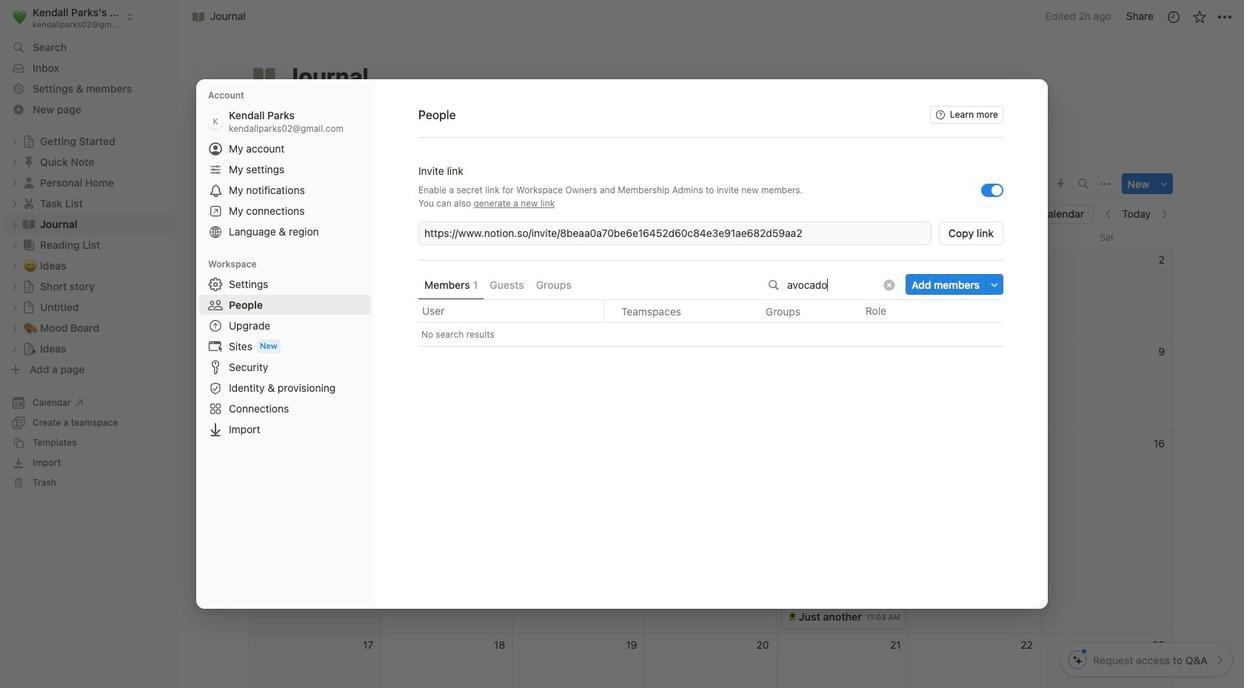 Task type: vqa. For each thing, say whether or not it's contained in the screenshot.
Favorite Image
yes



Task type: describe. For each thing, give the bounding box(es) containing it.
change page icon image
[[251, 63, 278, 90]]

Type to search... text field
[[788, 279, 881, 291]]

favorite image
[[1192, 9, 1207, 24]]

next month image
[[1159, 209, 1170, 220]]

previous month image
[[1104, 209, 1114, 220]]



Task type: locate. For each thing, give the bounding box(es) containing it.
🌻 image
[[788, 611, 797, 623]]

tab list
[[249, 169, 986, 199]]

💚 image
[[13, 8, 27, 26]]

None text field
[[425, 226, 929, 241]]

updates image
[[1166, 9, 1181, 24]]

create and view automations image
[[1058, 179, 1065, 189]]

type to search... image
[[769, 280, 779, 290]]



